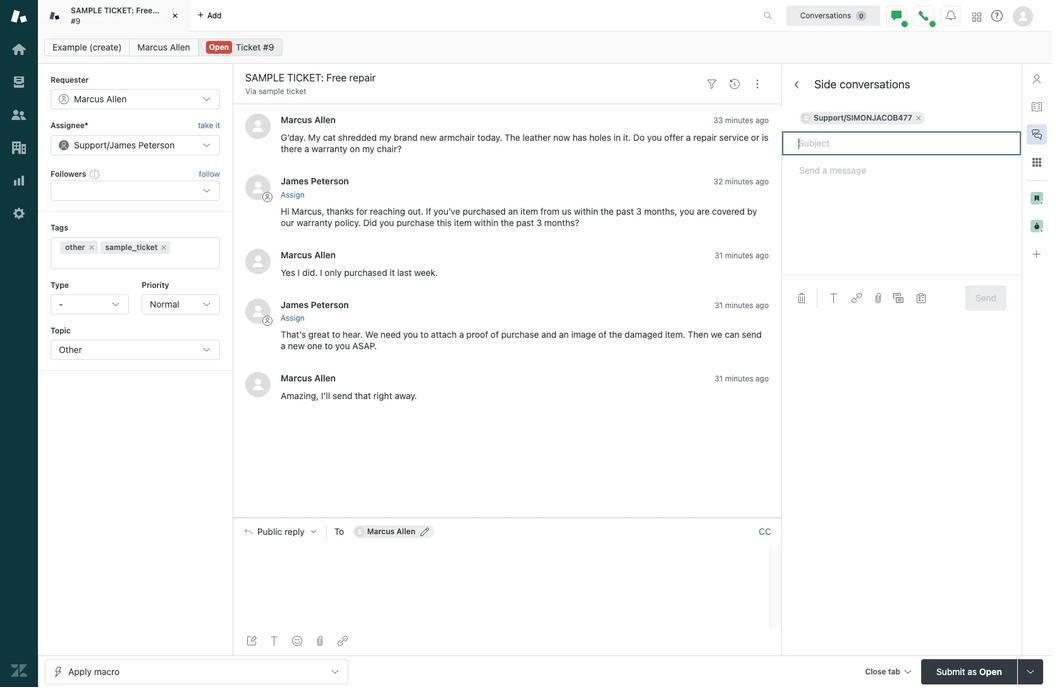 Task type: vqa. For each thing, say whether or not it's contained in the screenshot.
One
yes



Task type: describe. For each thing, give the bounding box(es) containing it.
that's
[[281, 329, 306, 340]]

attach
[[431, 329, 457, 340]]

1 ago from the top
[[756, 116, 769, 125]]

holes
[[589, 132, 611, 143]]

#9 inside sample ticket: free repair #9
[[71, 16, 80, 26]]

knowledge image
[[1032, 102, 1042, 112]]

conversations
[[800, 10, 851, 20]]

1 vertical spatial item
[[454, 217, 472, 228]]

1 vertical spatial 3
[[536, 217, 542, 228]]

support / james peterson
[[74, 140, 175, 150]]

james for hi
[[281, 176, 309, 187]]

marcus,
[[292, 206, 324, 217]]

tabs tab list
[[38, 0, 751, 32]]

send
[[976, 293, 997, 304]]

go back image
[[792, 80, 802, 90]]

marcus allen inside requester element
[[74, 94, 127, 105]]

apply macro
[[68, 667, 120, 678]]

allen inside the 'secondary' "element"
[[170, 42, 190, 52]]

organizations image
[[11, 140, 27, 156]]

week.
[[414, 267, 438, 278]]

allen left edit user icon
[[397, 527, 415, 537]]

set child ticket fields image
[[916, 293, 926, 304]]

32 minutes ago text field
[[714, 177, 769, 187]]

insert ticket comments image
[[893, 293, 904, 304]]

an inside the hi marcus, thanks for reaching out. if you've purchased an item from us within the past 3 months, you are covered by our warranty policy. did you purchase this item within the past 3 months?
[[508, 206, 518, 217]]

info on adding followers image
[[90, 169, 100, 180]]

requester element
[[51, 89, 220, 110]]

armchair
[[439, 132, 475, 143]]

james peterson assign for marcus,
[[281, 176, 349, 200]]

james peterson link for marcus,
[[281, 176, 349, 187]]

cat
[[323, 132, 336, 143]]

ticket
[[236, 42, 261, 52]]

to right one
[[325, 341, 333, 352]]

33 minutes ago text field
[[713, 116, 769, 125]]

3 31 minutes ago from the top
[[715, 374, 769, 384]]

close tab button
[[860, 660, 916, 687]]

32
[[714, 177, 723, 187]]

it inside conversationlabel log
[[390, 267, 395, 278]]

hi marcus, thanks for reaching out. if you've purchased an item from us within the past 3 months, you are covered by our warranty policy. did you purchase this item within the past 3 months?
[[281, 206, 760, 228]]

reaching
[[370, 206, 405, 217]]

insert emojis image
[[292, 637, 302, 647]]

marcus up yes
[[281, 250, 312, 260]]

public
[[257, 527, 282, 537]]

displays possible ticket submission types image
[[1026, 667, 1036, 678]]

- button
[[51, 295, 129, 315]]

other
[[65, 243, 85, 252]]

the inside that's great to hear. we need you to attach a proof of purchase and an image of the damaged item. then we can send a new one to you asap.
[[609, 329, 622, 340]]

now
[[553, 132, 570, 143]]

if
[[426, 206, 431, 217]]

zendesk image
[[11, 663, 27, 680]]

minutes for amazing, i'll send that right away.
[[725, 374, 753, 384]]

ticket:
[[104, 6, 134, 15]]

normal button
[[142, 295, 220, 315]]

free
[[136, 6, 153, 15]]

as
[[968, 667, 977, 678]]

example (create)
[[52, 42, 122, 52]]

views image
[[11, 74, 27, 90]]

on
[[350, 144, 360, 155]]

2 of from the left
[[598, 329, 607, 340]]

marcus allen up "did." at top left
[[281, 250, 336, 260]]

only
[[325, 267, 342, 278]]

it.
[[623, 132, 631, 143]]

1 vertical spatial open
[[979, 667, 1002, 678]]

you down the hear.
[[335, 341, 350, 352]]

months?
[[544, 217, 579, 228]]

assign button for that's
[[281, 313, 305, 324]]

marcus right marcus.allen@example.com image at the left bottom
[[367, 527, 395, 537]]

a left proof
[[459, 329, 464, 340]]

peterson inside assignee* element
[[138, 140, 175, 150]]

offer
[[664, 132, 684, 143]]

that
[[355, 391, 371, 401]]

last
[[397, 267, 412, 278]]

31 minutes ago for week.
[[715, 251, 769, 260]]

send button
[[965, 286, 1007, 311]]

zendesk support image
[[11, 8, 27, 25]]

1 of from the left
[[491, 329, 499, 340]]

Side conversation composer text field
[[797, 165, 1007, 266]]

the
[[505, 132, 520, 143]]

marcus allen link for g'day.
[[281, 115, 336, 125]]

1 horizontal spatial past
[[616, 206, 634, 217]]

tab
[[888, 667, 900, 677]]

side
[[814, 78, 837, 91]]

button displays agent's chat status as online. image
[[892, 10, 902, 21]]

events image
[[730, 79, 740, 89]]

you right "need"
[[403, 329, 418, 340]]

ticket actions image
[[752, 79, 763, 89]]

secondary element
[[38, 35, 1052, 60]]

example (create) button
[[44, 39, 130, 56]]

0 vertical spatial my
[[379, 132, 391, 143]]

/
[[107, 140, 109, 150]]

close image
[[169, 9, 181, 22]]

we
[[365, 329, 378, 340]]

submit as open
[[936, 667, 1002, 678]]

out.
[[408, 206, 424, 217]]

warranty inside g'day. my cat shredded my brand new armchair today. the leather now has holes in it. do you offer a repair service or is there a warranty on my chair?
[[312, 144, 347, 155]]

there
[[281, 144, 302, 155]]

take it
[[198, 121, 220, 131]]

2 i from the left
[[320, 267, 322, 278]]

1 vertical spatial the
[[501, 217, 514, 228]]

asap.
[[352, 341, 377, 352]]

to left attach
[[420, 329, 429, 340]]

1 vertical spatial within
[[474, 217, 498, 228]]

yes i did. i only purchased it last week.
[[281, 267, 438, 278]]

cc button
[[759, 526, 771, 538]]

tab containing sample ticket: free repair
[[38, 0, 190, 32]]

draft mode image
[[247, 637, 257, 647]]

marcus.allen@example.com image
[[355, 527, 365, 537]]

warranty inside the hi marcus, thanks for reaching out. if you've purchased an item from us within the past 3 months, you are covered by our warranty policy. did you purchase this item within the past 3 months?
[[297, 217, 332, 228]]

marcus allen right marcus.allen@example.com image at the left bottom
[[367, 527, 415, 537]]

via sample ticket
[[245, 87, 306, 96]]

marcus allen inside the 'secondary' "element"
[[137, 42, 190, 52]]

shredded
[[338, 132, 377, 143]]

1 i from the left
[[298, 267, 300, 278]]

new inside g'day. my cat shredded my brand new armchair today. the leather now has holes in it. do you offer a repair service or is there a warranty on my chair?
[[420, 132, 437, 143]]

purchased inside the hi marcus, thanks for reaching out. if you've purchased an item from us within the past 3 months, you are covered by our warranty policy. did you purchase this item within the past 3 months?
[[463, 206, 506, 217]]

discard this conversation image
[[797, 293, 807, 304]]

james peterson link for great
[[281, 299, 349, 310]]

chair?
[[377, 144, 402, 155]]

31 minutes ago for attach
[[715, 301, 769, 310]]

you've
[[434, 206, 460, 217]]

normal
[[150, 299, 179, 310]]

are
[[697, 206, 710, 217]]

proof
[[466, 329, 488, 340]]

away.
[[395, 391, 417, 401]]

great
[[308, 329, 330, 340]]

we
[[711, 329, 722, 340]]

covered
[[712, 206, 745, 217]]

leather
[[523, 132, 551, 143]]

main element
[[0, 0, 38, 688]]

close
[[865, 667, 886, 677]]

hide composer image
[[502, 513, 512, 523]]

submit
[[936, 667, 965, 678]]

0 horizontal spatial subject field
[[243, 70, 698, 85]]

0 vertical spatial within
[[574, 206, 598, 217]]

admin image
[[11, 206, 27, 222]]

new inside that's great to hear. we need you to attach a proof of purchase and an image of the damaged item. then we can send a new one to you asap.
[[288, 341, 305, 352]]

my
[[308, 132, 321, 143]]

type
[[51, 280, 69, 290]]

a down my
[[304, 144, 309, 155]]

allen up the i'll
[[314, 373, 336, 384]]

conversations button
[[787, 5, 880, 26]]

take it button
[[198, 120, 220, 133]]

an inside that's great to hear. we need you to attach a proof of purchase and an image of the damaged item. then we can send a new one to you asap.
[[559, 329, 569, 340]]

that's great to hear. we need you to attach a proof of purchase and an image of the damaged item. then we can send a new one to you asap.
[[281, 329, 764, 352]]

#9 inside the 'secondary' "element"
[[263, 42, 274, 52]]



Task type: locate. For each thing, give the bounding box(es) containing it.
i'll
[[321, 391, 330, 401]]

marcus allen link up amazing,
[[281, 373, 336, 384]]

a down the that's
[[281, 341, 286, 352]]

33
[[713, 116, 723, 125]]

of right proof
[[491, 329, 499, 340]]

1 horizontal spatial purchase
[[501, 329, 539, 340]]

0 vertical spatial format text image
[[829, 293, 839, 304]]

1 horizontal spatial an
[[559, 329, 569, 340]]

thanks
[[327, 206, 354, 217]]

from
[[541, 206, 560, 217]]

followers
[[51, 169, 86, 179]]

0 vertical spatial new
[[420, 132, 437, 143]]

ago
[[756, 116, 769, 125], [756, 177, 769, 187], [756, 251, 769, 260], [756, 301, 769, 310], [756, 374, 769, 384]]

1 horizontal spatial send
[[742, 329, 762, 340]]

0 horizontal spatial within
[[474, 217, 498, 228]]

send
[[742, 329, 762, 340], [333, 391, 352, 401]]

3 left months,
[[636, 206, 642, 217]]

side conversations
[[814, 78, 910, 91]]

#9 down sample
[[71, 16, 80, 26]]

a right offer
[[686, 132, 691, 143]]

marcus allen up my
[[281, 115, 336, 125]]

0 horizontal spatial an
[[508, 206, 518, 217]]

topic
[[51, 326, 71, 336]]

marcus up the g'day.
[[281, 115, 312, 125]]

4 minutes from the top
[[725, 301, 753, 310]]

minutes up service
[[725, 116, 753, 125]]

0 vertical spatial james
[[109, 140, 136, 150]]

1 vertical spatial new
[[288, 341, 305, 352]]

0 vertical spatial send
[[742, 329, 762, 340]]

then
[[688, 329, 708, 340]]

peterson up thanks
[[311, 176, 349, 187]]

james peterson link up "great"
[[281, 299, 349, 310]]

or
[[751, 132, 760, 143]]

item right this on the left of the page
[[454, 217, 472, 228]]

2 assign button from the top
[[281, 313, 305, 324]]

to left the hear.
[[332, 329, 340, 340]]

32 minutes ago
[[714, 177, 769, 187]]

peterson right /
[[138, 140, 175, 150]]

1 horizontal spatial my
[[379, 132, 391, 143]]

allen up 'support / james peterson' at top
[[106, 94, 127, 105]]

1 horizontal spatial repair
[[693, 132, 717, 143]]

assign button up the that's
[[281, 313, 305, 324]]

2 ago from the top
[[756, 177, 769, 187]]

2 vertical spatial 31 minutes ago
[[715, 374, 769, 384]]

purchase inside that's great to hear. we need you to attach a proof of purchase and an image of the damaged item. then we can send a new one to you asap.
[[501, 329, 539, 340]]

edit user image
[[420, 528, 429, 537]]

follow
[[199, 169, 220, 179]]

other
[[59, 345, 82, 356]]

0 vertical spatial past
[[616, 206, 634, 217]]

purchase inside the hi marcus, thanks for reaching out. if you've purchased an item from us within the past 3 months, you are covered by our warranty policy. did you purchase this item within the past 3 months?
[[397, 217, 434, 228]]

31 minutes ago text field
[[715, 251, 769, 260], [715, 301, 769, 310], [715, 374, 769, 384]]

31 minutes ago text field for week.
[[715, 251, 769, 260]]

purchase down out.
[[397, 217, 434, 228]]

0 horizontal spatial 3
[[536, 217, 542, 228]]

marcus allen
[[137, 42, 190, 52], [74, 94, 127, 105], [281, 115, 336, 125], [281, 250, 336, 260], [281, 373, 336, 384], [367, 527, 415, 537]]

support/simonjacob477
[[814, 113, 912, 123]]

james right support
[[109, 140, 136, 150]]

2 vertical spatial peterson
[[311, 299, 349, 310]]

(create)
[[89, 42, 122, 52]]

take
[[198, 121, 213, 131]]

new down the that's
[[288, 341, 305, 352]]

you right do
[[647, 132, 662, 143]]

an left from
[[508, 206, 518, 217]]

our
[[281, 217, 294, 228]]

0 vertical spatial an
[[508, 206, 518, 217]]

ago for amazing, i'll send that right away.
[[756, 374, 769, 384]]

1 vertical spatial an
[[559, 329, 569, 340]]

assign up hi on the top left
[[281, 190, 305, 200]]

and
[[541, 329, 557, 340]]

peterson up "great"
[[311, 299, 349, 310]]

add button
[[190, 0, 229, 31]]

james up the that's
[[281, 299, 309, 310]]

4 ago from the top
[[756, 301, 769, 310]]

2 vertical spatial 31
[[715, 374, 723, 384]]

format text image
[[829, 293, 839, 304], [269, 637, 279, 647]]

0 horizontal spatial send
[[333, 391, 352, 401]]

open
[[209, 42, 229, 52], [979, 667, 1002, 678]]

open inside the 'secondary' "element"
[[209, 42, 229, 52]]

followers element
[[51, 181, 220, 201]]

31 minutes ago text field up can
[[715, 301, 769, 310]]

1 vertical spatial assign button
[[281, 313, 305, 324]]

warranty down marcus,
[[297, 217, 332, 228]]

marcus allen down "requester" at top left
[[74, 94, 127, 105]]

peterson for that's
[[311, 299, 349, 310]]

1 31 minutes ago text field from the top
[[715, 251, 769, 260]]

0 vertical spatial warranty
[[312, 144, 347, 155]]

do
[[633, 132, 645, 143]]

sample
[[71, 6, 102, 15]]

by
[[747, 206, 757, 217]]

0 horizontal spatial my
[[362, 144, 375, 155]]

avatar image
[[801, 113, 811, 123], [245, 114, 271, 139], [245, 175, 271, 201], [245, 249, 271, 274], [245, 299, 271, 324], [245, 372, 271, 398]]

2 vertical spatial 31 minutes ago text field
[[715, 374, 769, 384]]

item
[[520, 206, 538, 217], [454, 217, 472, 228]]

policy.
[[335, 217, 361, 228]]

-
[[59, 299, 63, 310]]

2 31 minutes ago from the top
[[715, 301, 769, 310]]

2 vertical spatial james
[[281, 299, 309, 310]]

purchase
[[397, 217, 434, 228], [501, 329, 539, 340]]

1 james peterson assign from the top
[[281, 176, 349, 200]]

minutes up can
[[725, 301, 753, 310]]

3 down from
[[536, 217, 542, 228]]

item.
[[665, 329, 685, 340]]

1 horizontal spatial new
[[420, 132, 437, 143]]

marcus inside requester element
[[74, 94, 104, 105]]

Subject field
[[243, 70, 698, 85], [782, 131, 1022, 156]]

1 horizontal spatial i
[[320, 267, 322, 278]]

allen inside requester element
[[106, 94, 127, 105]]

public reply button
[[233, 519, 326, 545]]

minutes down can
[[725, 374, 753, 384]]

31 minutes ago down can
[[715, 374, 769, 384]]

assign button for hi
[[281, 189, 305, 201]]

marcus allen link
[[129, 39, 198, 56], [281, 115, 336, 125], [281, 250, 336, 260], [281, 373, 336, 384]]

remove image for other
[[88, 244, 95, 251]]

0 vertical spatial james peterson link
[[281, 176, 349, 187]]

repair
[[155, 6, 176, 15], [693, 132, 717, 143]]

purchased right the only
[[344, 267, 387, 278]]

it left last
[[390, 267, 395, 278]]

3 ago from the top
[[756, 251, 769, 260]]

is
[[762, 132, 769, 143]]

you down reaching in the left top of the page
[[379, 217, 394, 228]]

past left months?
[[516, 217, 534, 228]]

0 vertical spatial assign
[[281, 190, 305, 200]]

0 vertical spatial assign button
[[281, 189, 305, 201]]

topic element
[[51, 340, 220, 361]]

31 minutes ago text field for attach
[[715, 301, 769, 310]]

james inside assignee* element
[[109, 140, 136, 150]]

the right us
[[601, 206, 614, 217]]

marcus allen link inside the 'secondary' "element"
[[129, 39, 198, 56]]

send right the i'll
[[333, 391, 352, 401]]

tags
[[51, 223, 68, 233]]

#9 right ticket
[[263, 42, 274, 52]]

3 31 from the top
[[715, 374, 723, 384]]

3 minutes from the top
[[725, 251, 753, 260]]

1 vertical spatial repair
[[693, 132, 717, 143]]

of right image
[[598, 329, 607, 340]]

you
[[647, 132, 662, 143], [680, 206, 694, 217], [379, 217, 394, 228], [403, 329, 418, 340], [335, 341, 350, 352]]

minutes down the 'covered'
[[725, 251, 753, 260]]

image
[[571, 329, 596, 340]]

new right brand
[[420, 132, 437, 143]]

sample
[[259, 87, 284, 96]]

add
[[207, 10, 222, 20]]

it right take
[[215, 121, 220, 131]]

within right this on the left of the page
[[474, 217, 498, 228]]

1 vertical spatial james peterson link
[[281, 299, 349, 310]]

format text image left insert emojis image
[[269, 637, 279, 647]]

1 vertical spatial 31
[[715, 301, 723, 310]]

0 horizontal spatial remove image
[[88, 244, 95, 251]]

2 james peterson assign from the top
[[281, 299, 349, 323]]

1 vertical spatial purchased
[[344, 267, 387, 278]]

bookmarks image
[[1031, 192, 1043, 205]]

31
[[715, 251, 723, 260], [715, 301, 723, 310], [715, 374, 723, 384]]

james up hi on the top left
[[281, 176, 309, 187]]

0 vertical spatial open
[[209, 42, 229, 52]]

0 vertical spatial purchased
[[463, 206, 506, 217]]

marcus allen link up "did." at top left
[[281, 250, 336, 260]]

allen up "cat"
[[314, 115, 336, 125]]

warranty down "cat"
[[312, 144, 347, 155]]

0 vertical spatial 31 minutes ago text field
[[715, 251, 769, 260]]

format text image left add link (cmd k) image
[[829, 293, 839, 304]]

1 horizontal spatial within
[[574, 206, 598, 217]]

james for that's
[[281, 299, 309, 310]]

31 for week.
[[715, 251, 723, 260]]

2 31 minutes ago text field from the top
[[715, 301, 769, 310]]

allen up the only
[[314, 250, 336, 260]]

1 vertical spatial #9
[[263, 42, 274, 52]]

0 vertical spatial 31
[[715, 251, 723, 260]]

the left months?
[[501, 217, 514, 228]]

0 horizontal spatial purchase
[[397, 217, 434, 228]]

close tab
[[865, 667, 900, 677]]

0 horizontal spatial past
[[516, 217, 534, 228]]

0 vertical spatial repair
[[155, 6, 176, 15]]

marcus down "requester" at top left
[[74, 94, 104, 105]]

assign button up hi on the top left
[[281, 189, 305, 201]]

1 assign button from the top
[[281, 189, 305, 201]]

#9
[[71, 16, 80, 26], [263, 42, 274, 52]]

1 vertical spatial my
[[362, 144, 375, 155]]

james peterson assign
[[281, 176, 349, 200], [281, 299, 349, 323]]

1 horizontal spatial open
[[979, 667, 1002, 678]]

repair inside sample ticket: free repair #9
[[155, 6, 176, 15]]

brand
[[394, 132, 418, 143]]

the
[[601, 206, 614, 217], [501, 217, 514, 228], [609, 329, 622, 340]]

send right can
[[742, 329, 762, 340]]

1 vertical spatial james
[[281, 176, 309, 187]]

an right 'and'
[[559, 329, 569, 340]]

marcus down free
[[137, 42, 168, 52]]

2 minutes from the top
[[725, 177, 753, 187]]

minutes for that's great to hear. we need you to attach a proof of purchase and an image of the damaged item. then we can send a new one to you asap.
[[725, 301, 753, 310]]

1 vertical spatial send
[[333, 391, 352, 401]]

conversations
[[840, 78, 910, 91]]

0 vertical spatial 31 minutes ago
[[715, 251, 769, 260]]

1 horizontal spatial remove image
[[160, 244, 168, 251]]

0 vertical spatial it
[[215, 121, 220, 131]]

item left from
[[520, 206, 538, 217]]

repair inside g'day. my cat shredded my brand new armchair today. the leather now has holes in it. do you offer a repair service or is there a warranty on my chair?
[[693, 132, 717, 143]]

1 vertical spatial peterson
[[311, 176, 349, 187]]

1 horizontal spatial item
[[520, 206, 538, 217]]

0 horizontal spatial item
[[454, 217, 472, 228]]

remove image right sample_ticket
[[160, 244, 168, 251]]

31 minutes ago down by
[[715, 251, 769, 260]]

time tracking image
[[1031, 220, 1043, 233]]

sample_ticket
[[105, 243, 158, 252]]

my right on
[[362, 144, 375, 155]]

0 horizontal spatial i
[[298, 267, 300, 278]]

apps image
[[1032, 157, 1042, 168]]

marcus allen down close image
[[137, 42, 190, 52]]

past left months,
[[616, 206, 634, 217]]

requester
[[51, 75, 89, 85]]

allen down close image
[[170, 42, 190, 52]]

james peterson link up marcus,
[[281, 176, 349, 187]]

warranty
[[312, 144, 347, 155], [297, 217, 332, 228]]

my up chair?
[[379, 132, 391, 143]]

31 up we
[[715, 301, 723, 310]]

hear.
[[343, 329, 363, 340]]

31 minutes ago text field down by
[[715, 251, 769, 260]]

ago for that's great to hear. we need you to attach a proof of purchase and an image of the damaged item. then we can send a new one to you asap.
[[756, 301, 769, 310]]

tab
[[38, 0, 190, 32]]

1 vertical spatial 31 minutes ago
[[715, 301, 769, 310]]

to
[[334, 526, 344, 537]]

0 vertical spatial #9
[[71, 16, 80, 26]]

marcus allen link up my
[[281, 115, 336, 125]]

1 remove image from the left
[[88, 244, 95, 251]]

1 vertical spatial subject field
[[782, 131, 1022, 156]]

reporting image
[[11, 173, 27, 189]]

service
[[719, 132, 749, 143]]

within right us
[[574, 206, 598, 217]]

1 vertical spatial past
[[516, 217, 534, 228]]

2 james peterson link from the top
[[281, 299, 349, 310]]

0 horizontal spatial it
[[215, 121, 220, 131]]

customers image
[[11, 107, 27, 123]]

1 31 from the top
[[715, 251, 723, 260]]

right
[[373, 391, 392, 401]]

0 horizontal spatial new
[[288, 341, 305, 352]]

1 minutes from the top
[[725, 116, 753, 125]]

minutes for yes i did. i only purchased it last week.
[[725, 251, 753, 260]]

0 vertical spatial the
[[601, 206, 614, 217]]

2 assign from the top
[[281, 314, 305, 323]]

1 horizontal spatial 3
[[636, 206, 642, 217]]

0 horizontal spatial purchased
[[344, 267, 387, 278]]

today.
[[477, 132, 502, 143]]

repair right free
[[155, 6, 176, 15]]

remove image
[[88, 244, 95, 251], [160, 244, 168, 251]]

marcus allen link down close image
[[129, 39, 198, 56]]

purchase left 'and'
[[501, 329, 539, 340]]

add link (cmd k) image
[[338, 637, 348, 647]]

minutes right 32
[[725, 177, 753, 187]]

add attachment image
[[315, 637, 325, 647]]

0 vertical spatial peterson
[[138, 140, 175, 150]]

peterson for hi
[[311, 176, 349, 187]]

it inside button
[[215, 121, 220, 131]]

0 vertical spatial item
[[520, 206, 538, 217]]

1 vertical spatial 31 minutes ago text field
[[715, 301, 769, 310]]

send inside that's great to hear. we need you to attach a proof of purchase and an image of the damaged item. then we can send a new one to you asap.
[[742, 329, 762, 340]]

conversationlabel log
[[233, 104, 782, 518]]

marcus up amazing,
[[281, 373, 312, 384]]

0 horizontal spatial open
[[209, 42, 229, 52]]

1 vertical spatial assign
[[281, 314, 305, 323]]

0 horizontal spatial #9
[[71, 16, 80, 26]]

0 vertical spatial 3
[[636, 206, 642, 217]]

1 horizontal spatial of
[[598, 329, 607, 340]]

2 vertical spatial the
[[609, 329, 622, 340]]

the left damaged
[[609, 329, 622, 340]]

this
[[437, 217, 452, 228]]

months,
[[644, 206, 677, 217]]

attach files image
[[873, 293, 883, 304]]

allen
[[170, 42, 190, 52], [106, 94, 127, 105], [314, 115, 336, 125], [314, 250, 336, 260], [314, 373, 336, 384], [397, 527, 415, 537]]

get help image
[[991, 10, 1003, 21]]

apply
[[68, 667, 92, 678]]

you left are at top
[[680, 206, 694, 217]]

subject field up the armchair
[[243, 70, 698, 85]]

amazing, i'll send that right away.
[[281, 391, 417, 401]]

open left ticket
[[209, 42, 229, 52]]

1 james peterson link from the top
[[281, 176, 349, 187]]

you inside g'day. my cat shredded my brand new armchair today. the leather now has holes in it. do you offer a repair service or is there a warranty on my chair?
[[647, 132, 662, 143]]

james peterson assign up marcus,
[[281, 176, 349, 200]]

1 vertical spatial format text image
[[269, 637, 279, 647]]

1 assign from the top
[[281, 190, 305, 200]]

2 remove image from the left
[[160, 244, 168, 251]]

assign up the that's
[[281, 314, 305, 323]]

purchased right the you've
[[463, 206, 506, 217]]

get started image
[[11, 41, 27, 58]]

31 minutes ago
[[715, 251, 769, 260], [715, 301, 769, 310], [715, 374, 769, 384]]

assign for that's
[[281, 314, 305, 323]]

one
[[307, 341, 322, 352]]

marcus allen link for amazing,
[[281, 373, 336, 384]]

0 horizontal spatial of
[[491, 329, 499, 340]]

31 for attach
[[715, 301, 723, 310]]

5 minutes from the top
[[725, 374, 753, 384]]

0 vertical spatial purchase
[[397, 217, 434, 228]]

1 vertical spatial purchase
[[501, 329, 539, 340]]

2 31 from the top
[[715, 301, 723, 310]]

priority
[[142, 280, 169, 290]]

5 ago from the top
[[756, 374, 769, 384]]

remove image
[[915, 114, 922, 122]]

1 horizontal spatial #9
[[263, 42, 274, 52]]

0 horizontal spatial repair
[[155, 6, 176, 15]]

zendesk products image
[[972, 12, 981, 21]]

31 minutes ago text field down can
[[715, 374, 769, 384]]

0 vertical spatial subject field
[[243, 70, 698, 85]]

31 down we
[[715, 374, 723, 384]]

james peterson assign for great
[[281, 299, 349, 323]]

my
[[379, 132, 391, 143], [362, 144, 375, 155]]

assign for hi
[[281, 190, 305, 200]]

1 horizontal spatial purchased
[[463, 206, 506, 217]]

assignee* element
[[51, 135, 220, 155]]

sample ticket: free repair #9
[[71, 6, 176, 26]]

remove image right other
[[88, 244, 95, 251]]

1 31 minutes ago from the top
[[715, 251, 769, 260]]

31 minutes ago up can
[[715, 301, 769, 310]]

0 horizontal spatial format text image
[[269, 637, 279, 647]]

example
[[52, 42, 87, 52]]

customer context image
[[1032, 74, 1042, 84]]

3 31 minutes ago text field from the top
[[715, 374, 769, 384]]

notifications image
[[946, 10, 956, 21]]

did.
[[302, 267, 318, 278]]

31 down the 'covered'
[[715, 251, 723, 260]]

1 horizontal spatial format text image
[[829, 293, 839, 304]]

marcus allen up amazing,
[[281, 373, 336, 384]]

1 vertical spatial warranty
[[297, 217, 332, 228]]

follow button
[[199, 169, 220, 180]]

peterson
[[138, 140, 175, 150], [311, 176, 349, 187], [311, 299, 349, 310]]

via
[[245, 87, 257, 96]]

0 vertical spatial james peterson assign
[[281, 176, 349, 200]]

open right as
[[979, 667, 1002, 678]]

g'day.
[[281, 132, 306, 143]]

1 vertical spatial james peterson assign
[[281, 299, 349, 323]]

filter image
[[707, 79, 717, 89]]

1 horizontal spatial it
[[390, 267, 395, 278]]

i right "did." at top left
[[320, 267, 322, 278]]

marcus allen link for yes
[[281, 250, 336, 260]]

subject field down remove icon
[[782, 131, 1022, 156]]

macro
[[94, 667, 120, 678]]

repair down the '33'
[[693, 132, 717, 143]]

1 vertical spatial it
[[390, 267, 395, 278]]

add link (cmd k) image
[[852, 293, 862, 304]]

remove image for sample_ticket
[[160, 244, 168, 251]]

marcus inside marcus allen link
[[137, 42, 168, 52]]

1 horizontal spatial subject field
[[782, 131, 1022, 156]]

in
[[614, 132, 621, 143]]

ago for yes i did. i only purchased it last week.
[[756, 251, 769, 260]]



